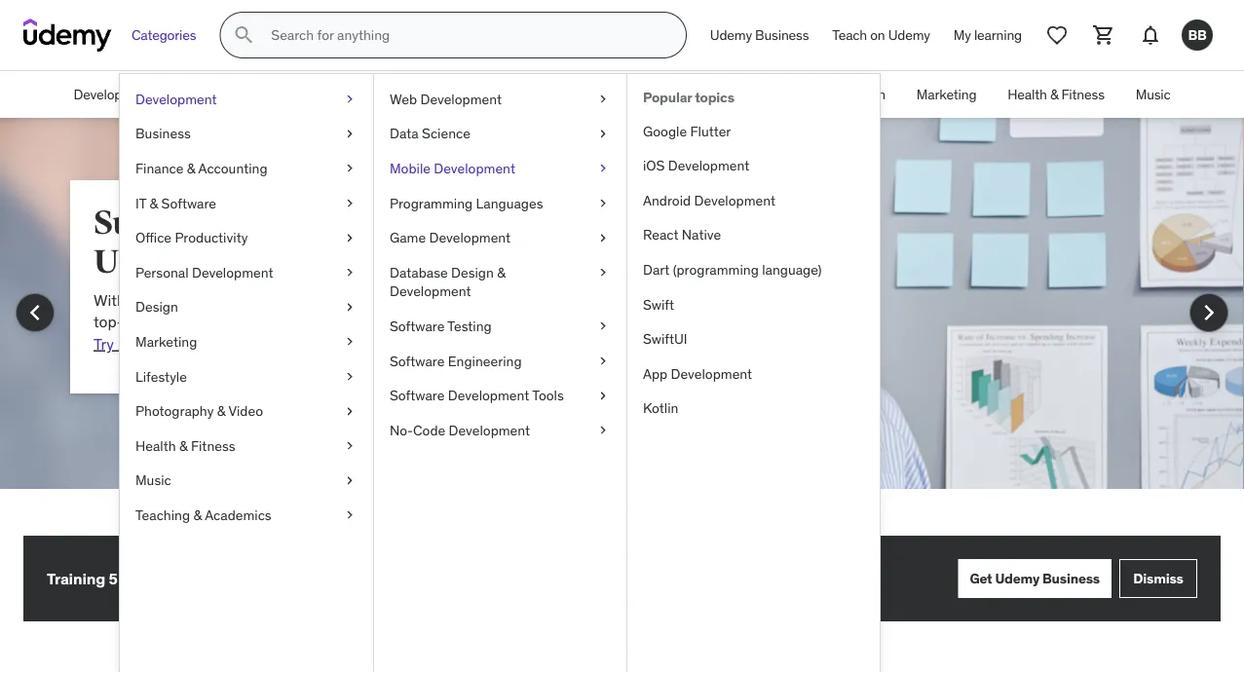 Task type: describe. For each thing, give the bounding box(es) containing it.
development up google flutter link
[[733, 85, 813, 103]]

my learning
[[953, 26, 1022, 44]]

business,
[[276, 312, 342, 332]]

development down 'programming languages'
[[429, 229, 511, 246]]

udemy's
[[413, 568, 473, 588]]

finance & accounting link for lifestyle
[[120, 151, 373, 186]]

data science
[[390, 125, 470, 142]]

xsmall image for game development
[[595, 228, 611, 247]]

my
[[953, 26, 971, 44]]

Search for anything text field
[[267, 19, 662, 52]]

5
[[109, 568, 117, 588]]

on
[[870, 26, 885, 44]]

xsmall image for personal development
[[342, 263, 358, 282]]

more
[[139, 568, 176, 588]]

design inside database design & development
[[451, 263, 494, 281]]

personal development link for lifestyle
[[120, 255, 373, 290]]

business link for lifestyle
[[120, 117, 373, 151]]

xsmall image for mobile development
[[595, 159, 611, 178]]

database
[[390, 263, 448, 281]]

try
[[94, 333, 114, 353]]

1 horizontal spatial to
[[339, 290, 353, 310]]

notifications image
[[1139, 23, 1162, 47]]

0 horizontal spatial get
[[242, 568, 267, 588]]

development down the swiftui link
[[671, 365, 752, 382]]

& inside database design & development
[[497, 263, 505, 281]]

react native link
[[627, 218, 880, 252]]

business down submit search icon
[[184, 85, 238, 103]]

udemy inside udemy business link
[[710, 26, 752, 44]]

programming
[[390, 194, 473, 212]]

popular topics
[[643, 89, 734, 106]]

teaching
[[135, 506, 190, 524]]

xsmall image for teaching & academics
[[342, 506, 358, 525]]

udemy inside the subscribe to the best of udemy with personal plan, you get access to 8,000 of our top-rated courses in tech, business, and more. try it free .
[[94, 242, 202, 282]]

subscribe to the best of udemy with personal plan, you get access to 8,000 of our top-rated courses in tech, business, and more. try it free .
[[94, 203, 444, 353]]

it for health & fitness
[[428, 85, 439, 103]]

it & software for health & fitness
[[428, 85, 507, 103]]

bb
[[1188, 26, 1207, 43]]

code
[[413, 421, 445, 439]]

.
[[159, 333, 162, 353]]

finance & accounting link for health & fitness
[[253, 71, 413, 118]]

0 vertical spatial music
[[1136, 85, 1170, 103]]

courses inside the subscribe to the best of udemy with personal plan, you get access to 8,000 of our top-rated courses in tech, business, and more. try it free .
[[164, 312, 218, 332]]

access inside the subscribe to the best of udemy with personal plan, you get access to 8,000 of our top-rated courses in tech, business, and more. try it free .
[[288, 290, 336, 310]]

design for health & fitness
[[844, 85, 885, 103]]

team
[[304, 568, 340, 588]]

video
[[228, 402, 263, 420]]

swiftui
[[643, 330, 687, 348]]

software development tools
[[390, 387, 564, 404]]

free
[[131, 333, 159, 353]]

subscribe
[[94, 203, 244, 243]]

health for health & fitness link to the left
[[135, 437, 176, 454]]

and
[[345, 312, 371, 332]]

or
[[121, 568, 135, 588]]

xsmall image for photography & video
[[342, 402, 358, 421]]

1 vertical spatial music link
[[120, 463, 373, 498]]

language)
[[762, 261, 822, 278]]

ios development link
[[627, 148, 880, 183]]

ios development
[[643, 157, 749, 174]]

ios
[[643, 157, 665, 174]]

xsmall image for software development tools
[[595, 386, 611, 405]]

1 horizontal spatial health & fitness link
[[992, 71, 1120, 118]]

more.
[[375, 312, 415, 332]]

dismiss button
[[1119, 559, 1197, 598]]

development link for lifestyle
[[120, 82, 373, 117]]

xsmall image for health & fitness
[[342, 436, 358, 455]]

mobile
[[390, 159, 431, 177]]

data science link
[[374, 117, 626, 151]]

android development
[[643, 191, 775, 209]]

software engineering
[[390, 352, 522, 369]]

google flutter link
[[627, 114, 880, 148]]

health for right health & fitness link
[[1008, 85, 1047, 103]]

xsmall image for marketing
[[342, 332, 358, 351]]

development down ios development link
[[694, 191, 775, 209]]

kotlin link
[[627, 391, 880, 426]]

accounting for lifestyle
[[198, 159, 267, 177]]

top-
[[94, 312, 123, 332]]

it & software link for health & fitness
[[413, 71, 522, 118]]

personal for health & fitness
[[679, 85, 730, 103]]

xsmall image for office productivity
[[342, 228, 358, 247]]

udemy business link
[[698, 12, 821, 58]]

game
[[390, 229, 426, 246]]

development down categories dropdown button
[[135, 90, 217, 108]]

next image
[[1193, 297, 1225, 328]]

finance & accounting for lifestyle
[[135, 159, 267, 177]]

app development
[[643, 365, 752, 382]]

kotlin
[[643, 399, 678, 417]]

0 horizontal spatial health & fitness link
[[120, 429, 373, 463]]

people?
[[180, 568, 238, 588]]

science
[[422, 125, 470, 142]]

marketing link for health & fitness
[[901, 71, 992, 118]]

top
[[476, 568, 499, 588]]

get udemy business
[[970, 570, 1100, 587]]

native
[[682, 226, 721, 244]]

bb link
[[1174, 12, 1221, 58]]

xsmall image for database design & development
[[595, 263, 611, 282]]

finance & accounting for health & fitness
[[269, 85, 397, 103]]

the
[[288, 203, 337, 243]]

business left teach
[[755, 26, 809, 44]]

fitness for health & fitness link to the left
[[191, 437, 235, 454]]

popular
[[643, 89, 692, 106]]

web development
[[390, 90, 502, 108]]

udemy inside get udemy business link
[[995, 570, 1040, 587]]

google
[[643, 122, 687, 140]]

you
[[232, 290, 257, 310]]

lifestyle
[[135, 368, 187, 385]]

development link for health & fitness
[[58, 71, 168, 118]]

office productivity link for lifestyle
[[120, 221, 373, 255]]

android development link
[[627, 183, 880, 218]]

xsmall image for web development
[[595, 90, 611, 109]]

personal inside the subscribe to the best of udemy with personal plan, you get access to 8,000 of our top-rated courses in tech, business, and more. try it free .
[[130, 290, 190, 310]]

0 vertical spatial of
[[413, 203, 444, 243]]

1 vertical spatial access
[[343, 568, 391, 588]]

24,000+
[[503, 568, 564, 588]]

mobile development element
[[626, 74, 880, 673]]

xsmall image for no-code development
[[595, 421, 611, 440]]

office for health & fitness
[[538, 85, 574, 103]]

fitness for right health & fitness link
[[1061, 85, 1104, 103]]

teaching & academics
[[135, 506, 271, 524]]

marketing link for lifestyle
[[120, 325, 373, 359]]

design link for health & fitness
[[828, 71, 901, 118]]

personal development link for health & fitness
[[663, 71, 828, 118]]

finance for lifestyle
[[135, 159, 184, 177]]

react
[[643, 226, 678, 244]]

business up subscribe on the top left of the page
[[135, 125, 191, 142]]

your
[[271, 568, 301, 588]]

dart (programming language)
[[643, 261, 822, 278]]

software testing
[[390, 317, 492, 335]]

development up science
[[420, 90, 502, 108]]

productivity for health & fitness
[[577, 85, 647, 103]]

engineering
[[448, 352, 522, 369]]

web
[[390, 90, 417, 108]]

try it free link
[[94, 333, 159, 353]]

app development link
[[627, 356, 880, 391]]

languages
[[476, 194, 543, 212]]

mobile development link
[[374, 151, 626, 186]]

software testing link
[[374, 309, 626, 344]]

android
[[643, 191, 691, 209]]

learning
[[974, 26, 1022, 44]]



Task type: vqa. For each thing, say whether or not it's contained in the screenshot.
Subscribe to Udemy's top courses's THE LEARN MORE 'link'
no



Task type: locate. For each thing, give the bounding box(es) containing it.
react native
[[643, 226, 721, 244]]

0 vertical spatial health
[[1008, 85, 1047, 103]]

&
[[319, 85, 327, 103], [442, 85, 450, 103], [1050, 85, 1058, 103], [187, 159, 195, 177], [150, 194, 158, 212], [497, 263, 505, 281], [217, 402, 225, 420], [179, 437, 188, 454], [193, 506, 202, 524]]

0 vertical spatial finance
[[269, 85, 316, 103]]

xsmall image inside "photography & video" link
[[342, 402, 358, 421]]

0 horizontal spatial health
[[135, 437, 176, 454]]

xsmall image inside software engineering link
[[595, 351, 611, 371]]

in
[[222, 312, 235, 332]]

0 horizontal spatial office productivity link
[[120, 221, 373, 255]]

marketing link
[[901, 71, 992, 118], [120, 325, 373, 359]]

personal up the rated
[[130, 290, 190, 310]]

development inside "link"
[[434, 159, 515, 177]]

software for software testing
[[390, 317, 445, 335]]

previous image
[[19, 297, 51, 328]]

1 vertical spatial it & software link
[[120, 186, 373, 221]]

development down engineering
[[448, 387, 529, 404]]

to left the
[[250, 203, 282, 243]]

xsmall image for software testing
[[595, 317, 611, 336]]

xsmall image inside mobile development "link"
[[595, 159, 611, 178]]

1 vertical spatial courses
[[568, 568, 622, 588]]

xsmall image for music
[[342, 471, 358, 490]]

development down database
[[390, 283, 471, 300]]

0 horizontal spatial music
[[135, 472, 171, 489]]

software for software engineering
[[390, 352, 445, 369]]

1 horizontal spatial productivity
[[577, 85, 647, 103]]

1 horizontal spatial accounting
[[330, 85, 397, 103]]

personal development link up tech,
[[120, 255, 373, 290]]

office up data science link
[[538, 85, 574, 103]]

0 horizontal spatial office
[[135, 229, 171, 246]]

design down on
[[844, 85, 885, 103]]

personal development link up flutter
[[663, 71, 828, 118]]

0 vertical spatial health & fitness link
[[992, 71, 1120, 118]]

categories
[[132, 26, 196, 44]]

development down udemy "image"
[[74, 85, 153, 103]]

no-code development link
[[374, 413, 626, 448]]

access right team
[[343, 568, 391, 588]]

programming languages
[[390, 194, 543, 212]]

design link
[[828, 71, 901, 118], [120, 290, 373, 325]]

topics
[[695, 89, 734, 106]]

my learning link
[[942, 12, 1034, 58]]

1 vertical spatial it & software
[[135, 194, 216, 212]]

marketing down the rated
[[135, 333, 197, 350]]

1 vertical spatial finance
[[135, 159, 184, 177]]

personal development up plan,
[[135, 263, 273, 281]]

xsmall image for business
[[342, 124, 358, 143]]

0 horizontal spatial marketing link
[[120, 325, 373, 359]]

(programming
[[673, 261, 759, 278]]

health & fitness down wishlist icon
[[1008, 85, 1104, 103]]

xsmall image for it & software
[[342, 194, 358, 213]]

1 vertical spatial personal development link
[[120, 255, 373, 290]]

music link up academics on the bottom
[[120, 463, 373, 498]]

fitness
[[1061, 85, 1104, 103], [191, 437, 235, 454]]

1 vertical spatial office productivity
[[135, 229, 248, 246]]

udemy image
[[23, 19, 112, 52]]

0 vertical spatial design link
[[828, 71, 901, 118]]

0 vertical spatial design
[[844, 85, 885, 103]]

1 horizontal spatial finance & accounting
[[269, 85, 397, 103]]

dart
[[643, 261, 670, 278]]

finance & accounting link up the
[[120, 151, 373, 186]]

rated
[[123, 312, 160, 332]]

health down wishlist icon
[[1008, 85, 1047, 103]]

xsmall image for data science
[[595, 124, 611, 143]]

office productivity for lifestyle
[[135, 229, 248, 246]]

design down game development
[[451, 263, 494, 281]]

data
[[390, 125, 419, 142]]

development link down udemy "image"
[[58, 71, 168, 118]]

fitness down shopping cart with 0 items image
[[1061, 85, 1104, 103]]

1 horizontal spatial personal development link
[[663, 71, 828, 118]]

0 vertical spatial office productivity link
[[522, 71, 663, 118]]

0 vertical spatial it
[[428, 85, 439, 103]]

app
[[643, 365, 667, 382]]

xsmall image
[[342, 90, 358, 109], [342, 124, 358, 143], [595, 228, 611, 247], [342, 263, 358, 282], [595, 317, 611, 336], [342, 367, 358, 386], [342, 436, 358, 455], [342, 471, 358, 490]]

0 horizontal spatial it & software
[[135, 194, 216, 212]]

office productivity up google on the right of the page
[[538, 85, 647, 103]]

0 vertical spatial courses
[[164, 312, 218, 332]]

accounting up data
[[330, 85, 397, 103]]

1 horizontal spatial health
[[1008, 85, 1047, 103]]

personal development
[[679, 85, 813, 103], [135, 263, 273, 281]]

development up android development
[[668, 157, 749, 174]]

xsmall image inside business link
[[342, 124, 358, 143]]

xsmall image inside the web development link
[[595, 90, 611, 109]]

health & fitness link down the video
[[120, 429, 373, 463]]

personal development for lifestyle
[[135, 263, 273, 281]]

game development
[[390, 229, 511, 246]]

xsmall image for design
[[342, 298, 358, 317]]

software inside 'link'
[[390, 317, 445, 335]]

1 horizontal spatial office productivity
[[538, 85, 647, 103]]

0 horizontal spatial productivity
[[175, 229, 248, 246]]

development link down submit search icon
[[120, 82, 373, 117]]

development down software development tools link
[[449, 421, 530, 439]]

software engineering link
[[374, 344, 626, 378]]

xsmall image inside personal development link
[[342, 263, 358, 282]]

database design & development link
[[374, 255, 626, 309]]

1 horizontal spatial access
[[343, 568, 391, 588]]

it & software for lifestyle
[[135, 194, 216, 212]]

0 vertical spatial personal
[[679, 85, 730, 103]]

photography & video
[[135, 402, 263, 420]]

office productivity link for health & fitness
[[522, 71, 663, 118]]

office productivity link
[[522, 71, 663, 118], [120, 221, 373, 255]]

marketing link down my
[[901, 71, 992, 118]]

2 vertical spatial personal
[[130, 290, 190, 310]]

office
[[538, 85, 574, 103], [135, 229, 171, 246]]

health down photography
[[135, 437, 176, 454]]

photography & video link
[[120, 394, 373, 429]]

xsmall image inside software development tools link
[[595, 386, 611, 405]]

1 vertical spatial health
[[135, 437, 176, 454]]

1 vertical spatial personal
[[135, 263, 189, 281]]

2 vertical spatial to
[[395, 568, 409, 588]]

personal development link
[[663, 71, 828, 118], [120, 255, 373, 290]]

get
[[242, 568, 267, 588], [970, 570, 992, 587]]

lifestyle link
[[120, 359, 373, 394]]

0 vertical spatial marketing link
[[901, 71, 992, 118]]

0 horizontal spatial personal development link
[[120, 255, 373, 290]]

1 horizontal spatial design
[[451, 263, 494, 281]]

office productivity link up google on the right of the page
[[522, 71, 663, 118]]

1 horizontal spatial office productivity link
[[522, 71, 663, 118]]

swiftui link
[[627, 322, 880, 356]]

productivity up plan,
[[175, 229, 248, 246]]

development up 'programming languages'
[[434, 159, 515, 177]]

0 horizontal spatial to
[[250, 203, 282, 243]]

xsmall image inside software testing 'link'
[[595, 317, 611, 336]]

office productivity for health & fitness
[[538, 85, 647, 103]]

xsmall image for development
[[342, 90, 358, 109]]

xsmall image inside no-code development link
[[595, 421, 611, 440]]

finance & accounting up data
[[269, 85, 397, 103]]

software for software development tools
[[390, 387, 445, 404]]

personal
[[679, 85, 730, 103], [135, 263, 189, 281], [130, 290, 190, 310]]

submit search image
[[232, 23, 256, 47]]

it for lifestyle
[[135, 194, 146, 212]]

xsmall image inside health & fitness link
[[342, 436, 358, 455]]

1 horizontal spatial health & fitness
[[1008, 85, 1104, 103]]

xsmall image inside it & software link
[[342, 194, 358, 213]]

1 horizontal spatial it & software link
[[413, 71, 522, 118]]

design for lifestyle
[[135, 298, 178, 316]]

flutter
[[690, 122, 731, 140]]

business left dismiss
[[1042, 570, 1100, 587]]

0 horizontal spatial accounting
[[198, 159, 267, 177]]

database design & development
[[390, 263, 505, 300]]

finance & accounting
[[269, 85, 397, 103], [135, 159, 267, 177]]

get
[[261, 290, 284, 310]]

access up business,
[[288, 290, 336, 310]]

music link down notifications icon
[[1120, 71, 1186, 118]]

1 horizontal spatial fitness
[[1061, 85, 1104, 103]]

xsmall image inside data science link
[[595, 124, 611, 143]]

1 vertical spatial finance & accounting
[[135, 159, 267, 177]]

business link for health & fitness
[[168, 71, 253, 118]]

1 vertical spatial design
[[451, 263, 494, 281]]

0 vertical spatial marketing
[[917, 85, 976, 103]]

0 vertical spatial finance & accounting
[[269, 85, 397, 103]]

1 vertical spatial marketing
[[135, 333, 197, 350]]

1 horizontal spatial office
[[538, 85, 574, 103]]

0 horizontal spatial finance & accounting
[[135, 159, 267, 177]]

health & fitness for health & fitness link to the left
[[135, 437, 235, 454]]

development link
[[58, 71, 168, 118], [120, 82, 373, 117]]

xsmall image inside game development link
[[595, 228, 611, 247]]

0 horizontal spatial courses
[[164, 312, 218, 332]]

personal for lifestyle
[[135, 263, 189, 281]]

teach on udemy
[[832, 26, 930, 44]]

teaching & academics link
[[120, 498, 373, 533]]

carousel element
[[0, 118, 1244, 536]]

music down notifications icon
[[1136, 85, 1170, 103]]

courses right 24,000+
[[568, 568, 622, 588]]

marketing link down you
[[120, 325, 373, 359]]

xsmall image inside teaching & academics link
[[342, 506, 358, 525]]

1 vertical spatial health & fitness
[[135, 437, 235, 454]]

of up database
[[413, 203, 444, 243]]

xsmall image for software engineering
[[595, 351, 611, 371]]

1 horizontal spatial marketing
[[917, 85, 976, 103]]

teach
[[832, 26, 867, 44]]

productivity
[[577, 85, 647, 103], [175, 229, 248, 246]]

health
[[1008, 85, 1047, 103], [135, 437, 176, 454]]

0 horizontal spatial music link
[[120, 463, 373, 498]]

photography
[[135, 402, 214, 420]]

accounting up subscribe on the top left of the page
[[198, 159, 267, 177]]

1 vertical spatial office productivity link
[[120, 221, 373, 255]]

mobile development
[[390, 159, 515, 177]]

0 vertical spatial personal development link
[[663, 71, 828, 118]]

1 horizontal spatial finance
[[269, 85, 316, 103]]

testing
[[447, 317, 492, 335]]

2 vertical spatial design
[[135, 298, 178, 316]]

0 horizontal spatial fitness
[[191, 437, 235, 454]]

office productivity link up you
[[120, 221, 373, 255]]

design up .
[[135, 298, 178, 316]]

1 horizontal spatial music link
[[1120, 71, 1186, 118]]

office for lifestyle
[[135, 229, 171, 246]]

shopping cart with 0 items image
[[1092, 23, 1115, 47]]

health & fitness link
[[992, 71, 1120, 118], [120, 429, 373, 463]]

1 horizontal spatial it & software
[[428, 85, 507, 103]]

xsmall image inside lifestyle link
[[342, 367, 358, 386]]

access
[[288, 290, 336, 310], [343, 568, 391, 588]]

it
[[428, 85, 439, 103], [135, 194, 146, 212]]

0 vertical spatial access
[[288, 290, 336, 310]]

productivity up google on the right of the page
[[577, 85, 647, 103]]

1 horizontal spatial get
[[970, 570, 992, 587]]

academics
[[205, 506, 271, 524]]

health & fitness for right health & fitness link
[[1008, 85, 1104, 103]]

xsmall image inside design link
[[342, 298, 358, 317]]

to left udemy's
[[395, 568, 409, 588]]

1 vertical spatial it
[[135, 194, 146, 212]]

0 vertical spatial office
[[538, 85, 574, 103]]

finance for health & fitness
[[269, 85, 316, 103]]

0 horizontal spatial design
[[135, 298, 178, 316]]

it
[[118, 333, 127, 353]]

marketing for health & fitness
[[917, 85, 976, 103]]

1 vertical spatial office
[[135, 229, 171, 246]]

1 vertical spatial music
[[135, 472, 171, 489]]

0 vertical spatial finance & accounting link
[[253, 71, 413, 118]]

1 horizontal spatial design link
[[828, 71, 901, 118]]

xsmall image inside database design & development 'link'
[[595, 263, 611, 282]]

0 vertical spatial office productivity
[[538, 85, 647, 103]]

plan,
[[194, 290, 229, 310]]

0 vertical spatial accounting
[[330, 85, 397, 103]]

2 horizontal spatial design
[[844, 85, 885, 103]]

1 vertical spatial accounting
[[198, 159, 267, 177]]

best
[[343, 203, 407, 243]]

0 vertical spatial it & software link
[[413, 71, 522, 118]]

game development link
[[374, 221, 626, 255]]

business
[[755, 26, 809, 44], [184, 85, 238, 103], [135, 125, 191, 142], [1042, 570, 1100, 587]]

development inside database design & development
[[390, 283, 471, 300]]

design link for lifestyle
[[120, 290, 373, 325]]

xsmall image inside office productivity link
[[342, 228, 358, 247]]

it & software link
[[413, 71, 522, 118], [120, 186, 373, 221]]

udemy inside teach on udemy link
[[888, 26, 930, 44]]

0 horizontal spatial design link
[[120, 290, 373, 325]]

no-
[[390, 421, 413, 439]]

get udemy business link
[[958, 559, 1112, 598]]

tech,
[[238, 312, 273, 332]]

health & fitness
[[1008, 85, 1104, 103], [135, 437, 235, 454]]

0 horizontal spatial finance
[[135, 159, 184, 177]]

accounting for health & fitness
[[330, 85, 397, 103]]

personal development up google flutter link
[[679, 85, 813, 103]]

development up you
[[192, 263, 273, 281]]

personal down subscribe on the top left of the page
[[135, 263, 189, 281]]

of left our
[[404, 290, 417, 310]]

xsmall image for programming languages
[[595, 194, 611, 213]]

categories button
[[120, 12, 208, 58]]

1 horizontal spatial personal development
[[679, 85, 813, 103]]

it & software link for lifestyle
[[120, 186, 373, 221]]

xsmall image for finance & accounting
[[342, 159, 358, 178]]

personal development for health & fitness
[[679, 85, 813, 103]]

1 vertical spatial of
[[404, 290, 417, 310]]

2 horizontal spatial to
[[395, 568, 409, 588]]

marketing down my
[[917, 85, 976, 103]]

office up the rated
[[135, 229, 171, 246]]

0 horizontal spatial it
[[135, 194, 146, 212]]

0 horizontal spatial office productivity
[[135, 229, 248, 246]]

music up teaching at left
[[135, 472, 171, 489]]

finance & accounting link up data
[[253, 71, 413, 118]]

marketing for lifestyle
[[135, 333, 197, 350]]

0 vertical spatial health & fitness
[[1008, 85, 1104, 103]]

health & fitness link down wishlist icon
[[992, 71, 1120, 118]]

office productivity up plan,
[[135, 229, 248, 246]]

personal up flutter
[[679, 85, 730, 103]]

google flutter
[[643, 122, 731, 140]]

it & software link up science
[[413, 71, 522, 118]]

1 horizontal spatial courses
[[568, 568, 622, 588]]

0 horizontal spatial access
[[288, 290, 336, 310]]

finance
[[269, 85, 316, 103], [135, 159, 184, 177]]

teach on udemy link
[[821, 12, 942, 58]]

development
[[74, 85, 153, 103], [733, 85, 813, 103], [135, 90, 217, 108], [420, 90, 502, 108], [668, 157, 749, 174], [434, 159, 515, 177], [694, 191, 775, 209], [429, 229, 511, 246], [192, 263, 273, 281], [390, 283, 471, 300], [671, 365, 752, 382], [448, 387, 529, 404], [449, 421, 530, 439]]

productivity for lifestyle
[[175, 229, 248, 246]]

training 5 or more people? get your team access to udemy's top 24,000+ courses
[[47, 568, 622, 588]]

courses down plan,
[[164, 312, 218, 332]]

finance & accounting up subscribe on the top left of the page
[[135, 159, 267, 177]]

dismiss
[[1133, 570, 1183, 587]]

our
[[421, 290, 444, 310]]

1 vertical spatial finance & accounting link
[[120, 151, 373, 186]]

wishlist image
[[1045, 23, 1069, 47]]

xsmall image
[[595, 90, 611, 109], [595, 124, 611, 143], [342, 159, 358, 178], [595, 159, 611, 178], [342, 194, 358, 213], [595, 194, 611, 213], [342, 228, 358, 247], [595, 263, 611, 282], [342, 298, 358, 317], [342, 332, 358, 351], [595, 351, 611, 371], [595, 386, 611, 405], [342, 402, 358, 421], [595, 421, 611, 440], [342, 506, 358, 525]]

1 horizontal spatial it
[[428, 85, 439, 103]]

swift link
[[627, 287, 880, 322]]

fitness down photography & video
[[191, 437, 235, 454]]

1 vertical spatial fitness
[[191, 437, 235, 454]]

1 vertical spatial productivity
[[175, 229, 248, 246]]

to
[[250, 203, 282, 243], [339, 290, 353, 310], [395, 568, 409, 588]]

1 vertical spatial design link
[[120, 290, 373, 325]]

1 vertical spatial personal development
[[135, 263, 273, 281]]

to up and
[[339, 290, 353, 310]]

it & software link up you
[[120, 186, 373, 221]]

0 horizontal spatial it & software link
[[120, 186, 373, 221]]

0 vertical spatial fitness
[[1061, 85, 1104, 103]]

0 vertical spatial to
[[250, 203, 282, 243]]

music link
[[1120, 71, 1186, 118], [120, 463, 373, 498]]

xsmall image for lifestyle
[[342, 367, 358, 386]]

xsmall image inside programming languages link
[[595, 194, 611, 213]]

health & fitness down photography
[[135, 437, 235, 454]]

0 vertical spatial music link
[[1120, 71, 1186, 118]]

0 vertical spatial personal development
[[679, 85, 813, 103]]



